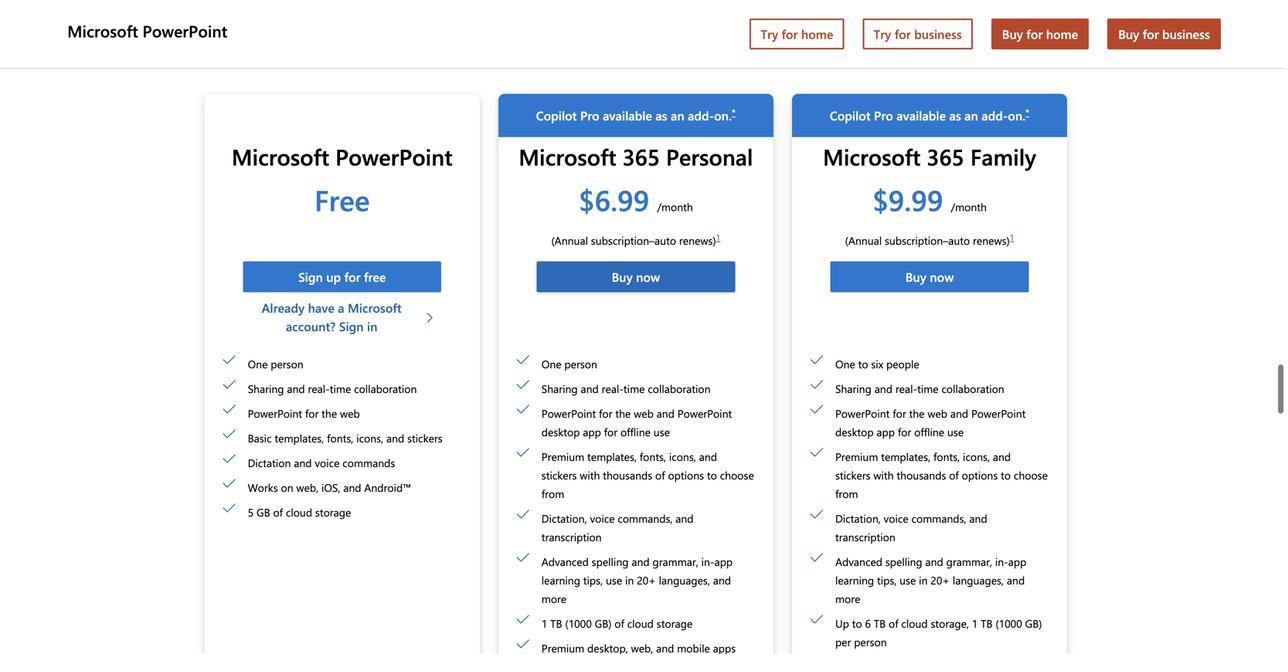 Task type: describe. For each thing, give the bounding box(es) containing it.
grammar, for storage
[[653, 555, 698, 569]]

try for home link
[[750, 19, 844, 49]]

advanced spelling and grammar, in-app learning tips, use in 20+ languages, and more for storage
[[541, 555, 733, 606]]

2 now from the left
[[930, 268, 954, 285]]

2 available from the left
[[897, 107, 946, 124]]

microsoft 365 personal
[[519, 142, 753, 172]]

2 pro from the left
[[874, 107, 893, 124]]

options for one to six people
[[962, 468, 998, 483]]

works
[[248, 481, 278, 495]]

renews) for $9.99
[[973, 233, 1010, 248]]

try for business
[[873, 25, 962, 42]]

on
[[281, 481, 293, 495]]

voice for one person
[[590, 512, 615, 526]]

stickers for 5 gb of cloud storage
[[407, 431, 443, 445]]

dictation, for tb
[[541, 512, 587, 526]]

365 for family
[[927, 142, 964, 172]]

templates, for tb
[[881, 450, 930, 464]]

$9.99
[[872, 180, 943, 219]]

1 as from the left
[[656, 107, 667, 124]]

3 tb from the left
[[981, 617, 993, 631]]

6
[[865, 617, 871, 631]]

up to 6 tb of cloud storage, 1 tb (1000 gb) per person
[[835, 617, 1042, 649]]

home for buy for home
[[1046, 25, 1078, 42]]

languages, for storage,
[[953, 573, 1004, 588]]

1 buy now from the left
[[612, 268, 660, 285]]

2 on. from the left
[[1008, 107, 1025, 124]]

collaboration for up to 6 tb of cloud storage, 1 tb (1000 gb) per person
[[942, 382, 1004, 396]]

0 horizontal spatial storage
[[315, 505, 351, 520]]

languages, for storage
[[659, 573, 710, 588]]

20+ for storage
[[637, 573, 656, 588]]

(annual subscription–auto renews) 1 for $9.99
[[845, 232, 1014, 248]]

2 * link from the left
[[1025, 106, 1029, 118]]

one to six people
[[835, 357, 919, 371]]

six
[[871, 357, 883, 371]]

icons, for 1 tb (1000 gb) of cloud storage
[[669, 450, 696, 464]]

in- for storage
[[701, 555, 714, 569]]

premium templates, fonts, icons, and stickers with thousands of options to choose from for one to six people
[[835, 450, 1048, 501]]

sign up for free link
[[243, 262, 441, 292]]

desktop for person
[[541, 425, 580, 439]]

1 * link from the left
[[732, 106, 736, 118]]

real- for tb
[[895, 382, 917, 396]]

already
[[262, 299, 305, 316]]

2 copilot from the left
[[830, 107, 871, 124]]

in for one to six people
[[919, 573, 928, 588]]

0 horizontal spatial microsoft powerpoint
[[67, 20, 227, 42]]

time for gb)
[[624, 382, 645, 396]]

account?
[[286, 318, 336, 335]]

1 (1000 from the left
[[565, 617, 592, 631]]

5
[[248, 505, 254, 520]]

fonts, for tb
[[933, 450, 960, 464]]

advanced for to
[[835, 555, 882, 569]]

storage,
[[931, 617, 969, 631]]

1 tb (1000 gb) of cloud storage
[[541, 617, 693, 631]]

1 an from the left
[[671, 107, 684, 124]]

1 gb) from the left
[[595, 617, 612, 631]]

sign up for free
[[298, 268, 386, 285]]

thousands for one to six people
[[897, 468, 946, 483]]

fonts, for cloud
[[327, 431, 353, 445]]

grammar, for storage,
[[946, 555, 992, 569]]

microsoft powerpoint try and buy business and home links element
[[64, 0, 1230, 68]]

try for business link
[[863, 19, 973, 49]]

subscription–auto for $6.99
[[591, 233, 676, 248]]

web for gb)
[[634, 406, 654, 421]]

templates, for gb)
[[587, 450, 637, 464]]

web,
[[296, 481, 318, 495]]

transcription for 6
[[835, 530, 895, 544]]

collaboration for 1 tb (1000 gb) of cloud storage
[[648, 382, 711, 396]]

0 horizontal spatial voice
[[315, 456, 340, 470]]

business for try for business
[[914, 25, 962, 42]]

one person for powerpoint for the web and powerpoint desktop app for offline use
[[541, 357, 597, 371]]

free
[[314, 180, 370, 219]]

0 horizontal spatial sign
[[298, 268, 323, 285]]

sharing and real-time collaboration for tb
[[835, 382, 1004, 396]]

dictation and voice commands
[[248, 456, 395, 470]]

premium templates, fonts, icons, and stickers with thousands of options to choose from for one person
[[541, 450, 754, 501]]

1 copilot from the left
[[536, 107, 577, 124]]

up
[[835, 617, 849, 631]]

buy for home link
[[991, 19, 1089, 49]]

1 pro from the left
[[580, 107, 599, 124]]

already have a microsoft account? sign in
[[262, 299, 402, 335]]

already have a microsoft account? sign in link
[[243, 299, 441, 336]]

spelling for gb)
[[592, 555, 629, 569]]

android™
[[364, 481, 411, 495]]

commands
[[343, 456, 395, 470]]

one person for powerpoint for the web
[[248, 357, 303, 371]]

1 vertical spatial microsoft powerpoint
[[232, 142, 453, 172]]

advanced for tb
[[541, 555, 589, 569]]

one for gb
[[248, 357, 268, 371]]

premium for person
[[541, 450, 584, 464]]

stickers for up to 6 tb of cloud storage, 1 tb (1000 gb) per person
[[835, 468, 871, 483]]

personal
[[666, 142, 753, 172]]

0 horizontal spatial cloud
[[286, 505, 312, 520]]

templates, for cloud
[[275, 431, 324, 445]]

(annual subscription–auto renews) 1 for $6.99
[[551, 232, 720, 248]]

works on web, ios, and android™
[[248, 481, 411, 495]]

2 buy now link from the left
[[830, 262, 1029, 292]]

2 tb from the left
[[874, 617, 886, 631]]

* for 1st * link from right
[[1025, 106, 1029, 118]]

more for to
[[835, 592, 860, 606]]

$6.99 /month
[[579, 180, 693, 219]]

a
[[338, 299, 344, 316]]

1 on. from the left
[[714, 107, 732, 124]]

premium for to
[[835, 450, 878, 464]]

buy for business link
[[1107, 19, 1221, 49]]

transcription for (1000
[[541, 530, 602, 544]]

1 add- from the left
[[688, 107, 714, 124]]

home for try for home
[[801, 25, 833, 42]]

$9.99 /month
[[872, 180, 987, 219]]

real- for cloud
[[308, 382, 330, 396]]

learning for tb
[[541, 573, 580, 588]]

options for one person
[[668, 468, 704, 483]]

basic
[[248, 431, 272, 445]]

1 inside up to 6 tb of cloud storage, 1 tb (1000 gb) per person
[[972, 617, 978, 631]]

basic templates, fonts, icons, and stickers
[[248, 431, 443, 445]]

web for tb
[[928, 406, 947, 421]]



Task type: vqa. For each thing, say whether or not it's contained in the screenshot.
keep
no



Task type: locate. For each thing, give the bounding box(es) containing it.
/month inside $9.99 /month
[[951, 200, 987, 214]]

1 link for $9.99
[[1010, 232, 1014, 243]]

20+ up storage,
[[931, 573, 950, 588]]

sharing for to
[[835, 382, 872, 396]]

2 /month from the left
[[951, 200, 987, 214]]

per
[[835, 635, 851, 649]]

1 horizontal spatial with
[[873, 468, 894, 483]]

the for gb)
[[615, 406, 631, 421]]

2 horizontal spatial voice
[[884, 512, 909, 526]]

1 renews) from the left
[[679, 233, 716, 248]]

one for to
[[835, 357, 855, 371]]

3 the from the left
[[909, 406, 925, 421]]

dictation, voice commands, and transcription
[[541, 512, 694, 544], [835, 512, 987, 544]]

free
[[364, 268, 386, 285]]

microsoft powerpoint
[[67, 20, 227, 42], [232, 142, 453, 172]]

spelling for tb
[[885, 555, 922, 569]]

1 (annual from the left
[[551, 233, 588, 248]]

renews) down $9.99 /month
[[973, 233, 1010, 248]]

20+ up 1 tb (1000 gb) of cloud storage
[[637, 573, 656, 588]]

dictation, for to
[[835, 512, 881, 526]]

1 transcription from the left
[[541, 530, 602, 544]]

20+ for storage,
[[931, 573, 950, 588]]

stickers for 1 tb (1000 gb) of cloud storage
[[541, 468, 577, 483]]

storage
[[315, 505, 351, 520], [657, 617, 693, 631]]

person for powerpoint for the web and powerpoint desktop app for offline use
[[564, 357, 597, 371]]

up
[[326, 268, 341, 285]]

with for person
[[580, 468, 600, 483]]

1 buy now link from the left
[[537, 262, 735, 292]]

one for tb
[[541, 357, 561, 371]]

0 horizontal spatial available
[[603, 107, 652, 124]]

* for second * link from the right
[[732, 106, 736, 118]]

1 desktop from the left
[[541, 425, 580, 439]]

1 learning from the left
[[541, 573, 580, 588]]

real-
[[308, 382, 330, 396], [602, 382, 624, 396], [895, 382, 917, 396]]

1 business from the left
[[914, 25, 962, 42]]

tips, up 1 tb (1000 gb) of cloud storage
[[583, 573, 603, 588]]

0 horizontal spatial pro
[[580, 107, 599, 124]]

with for to
[[873, 468, 894, 483]]

2 home from the left
[[1046, 25, 1078, 42]]

0 horizontal spatial dictation,
[[541, 512, 587, 526]]

tips,
[[583, 573, 603, 588], [877, 573, 897, 588]]

0 horizontal spatial more
[[541, 592, 567, 606]]

gb)
[[595, 617, 612, 631], [1025, 617, 1042, 631]]

0 horizontal spatial time
[[330, 382, 351, 396]]

0 horizontal spatial stickers
[[407, 431, 443, 445]]

dictation, voice commands, and transcription for tb
[[835, 512, 987, 544]]

buy now
[[612, 268, 660, 285], [905, 268, 954, 285]]

0 horizontal spatial person
[[271, 357, 303, 371]]

pro up microsoft 365 personal
[[580, 107, 599, 124]]

one person
[[248, 357, 303, 371], [541, 357, 597, 371]]

business inside "link"
[[914, 25, 962, 42]]

1 horizontal spatial * link
[[1025, 106, 1029, 118]]

cloud for up
[[901, 617, 928, 631]]

pro
[[580, 107, 599, 124], [874, 107, 893, 124]]

time
[[330, 382, 351, 396], [624, 382, 645, 396], [917, 382, 939, 396]]

3 real- from the left
[[895, 382, 917, 396]]

0 horizontal spatial (1000
[[565, 617, 592, 631]]

icons, for 5 gb of cloud storage
[[356, 431, 383, 445]]

2 365 from the left
[[927, 142, 964, 172]]

/month for $6.99
[[657, 200, 693, 214]]

2 horizontal spatial the
[[909, 406, 925, 421]]

* link up personal on the right top
[[732, 106, 736, 118]]

in inside already have a microsoft account? sign in
[[367, 318, 377, 335]]

web
[[340, 406, 360, 421], [634, 406, 654, 421], [928, 406, 947, 421]]

advanced spelling and grammar, in-app learning tips, use in 20+ languages, and more
[[541, 555, 733, 606], [835, 555, 1026, 606]]

offline for one to six people
[[914, 425, 944, 439]]

commands,
[[618, 512, 673, 526], [911, 512, 966, 526]]

2 learning from the left
[[835, 573, 874, 588]]

0 horizontal spatial real-
[[308, 382, 330, 396]]

0 horizontal spatial grammar,
[[653, 555, 698, 569]]

* up personal on the right top
[[732, 106, 736, 118]]

$6.99
[[579, 180, 649, 219]]

buy
[[1002, 25, 1023, 42], [1118, 25, 1139, 42], [612, 268, 633, 285], [905, 268, 926, 285]]

2 horizontal spatial templates,
[[881, 450, 930, 464]]

use
[[654, 425, 670, 439], [947, 425, 964, 439], [606, 573, 622, 588], [900, 573, 916, 588]]

powerpoint for the web
[[248, 406, 360, 421]]

0 horizontal spatial 20+
[[637, 573, 656, 588]]

0 horizontal spatial web
[[340, 406, 360, 421]]

2 subscription–auto from the left
[[885, 233, 970, 248]]

fonts,
[[327, 431, 353, 445], [640, 450, 666, 464], [933, 450, 960, 464]]

available up microsoft 365 personal
[[603, 107, 652, 124]]

renews) down '$6.99 /month'
[[679, 233, 716, 248]]

2 one person from the left
[[541, 357, 597, 371]]

sharing for gb
[[248, 382, 284, 396]]

1 home from the left
[[801, 25, 833, 42]]

learning up 1 tb (1000 gb) of cloud storage
[[541, 573, 580, 588]]

2 powerpoint for the web and powerpoint desktop app for offline use from the left
[[835, 406, 1026, 439]]

0 horizontal spatial one
[[248, 357, 268, 371]]

with
[[580, 468, 600, 483], [873, 468, 894, 483]]

1 horizontal spatial (annual subscription–auto renews) 1
[[845, 232, 1014, 248]]

2 offline from the left
[[914, 425, 944, 439]]

icons,
[[356, 431, 383, 445], [669, 450, 696, 464], [963, 450, 990, 464]]

business
[[914, 25, 962, 42], [1162, 25, 1210, 42]]

tips, for tb
[[877, 573, 897, 588]]

(annual down $6.99
[[551, 233, 588, 248]]

0 horizontal spatial languages,
[[659, 573, 710, 588]]

buy for business
[[1118, 25, 1210, 42]]

1 horizontal spatial learning
[[835, 573, 874, 588]]

premium
[[541, 450, 584, 464], [835, 450, 878, 464]]

renews) for $6.99
[[679, 233, 716, 248]]

2 dictation, voice commands, and transcription from the left
[[835, 512, 987, 544]]

from for to
[[835, 487, 858, 501]]

1 horizontal spatial real-
[[602, 382, 624, 396]]

0 horizontal spatial dictation, voice commands, and transcription
[[541, 512, 694, 544]]

0 horizontal spatial add-
[[688, 107, 714, 124]]

0 horizontal spatial choose
[[720, 468, 754, 483]]

(annual for $6.99
[[551, 233, 588, 248]]

1 horizontal spatial voice
[[590, 512, 615, 526]]

more up 1 tb (1000 gb) of cloud storage
[[541, 592, 567, 606]]

desktop for to
[[835, 425, 874, 439]]

1 commands, from the left
[[618, 512, 673, 526]]

2 try from the left
[[873, 25, 891, 42]]

the for cloud
[[322, 406, 337, 421]]

of inside up to 6 tb of cloud storage, 1 tb (1000 gb) per person
[[889, 617, 898, 631]]

thousands for one person
[[603, 468, 652, 483]]

and
[[287, 382, 305, 396], [581, 382, 599, 396], [874, 382, 892, 396], [657, 406, 675, 421], [950, 406, 968, 421], [386, 431, 404, 445], [699, 450, 717, 464], [993, 450, 1011, 464], [294, 456, 312, 470], [343, 481, 361, 495], [676, 512, 694, 526], [969, 512, 987, 526], [632, 555, 650, 569], [925, 555, 943, 569], [713, 573, 731, 588], [1007, 573, 1025, 588]]

2 transcription from the left
[[835, 530, 895, 544]]

person for powerpoint for the web
[[271, 357, 303, 371]]

1 sharing from the left
[[248, 382, 284, 396]]

transcription
[[541, 530, 602, 544], [835, 530, 895, 544]]

an up 'family'
[[964, 107, 978, 124]]

1 horizontal spatial available
[[897, 107, 946, 124]]

gb) inside up to 6 tb of cloud storage, 1 tb (1000 gb) per person
[[1025, 617, 1042, 631]]

1 horizontal spatial in-
[[995, 555, 1008, 569]]

person
[[271, 357, 303, 371], [564, 357, 597, 371], [854, 635, 887, 649]]

1 horizontal spatial an
[[964, 107, 978, 124]]

0 horizontal spatial advanced spelling and grammar, in-app learning tips, use in 20+ languages, and more
[[541, 555, 733, 606]]

try inside "link"
[[873, 25, 891, 42]]

0 horizontal spatial collaboration
[[354, 382, 417, 396]]

365 up '$6.99 /month'
[[622, 142, 660, 172]]

in for one person
[[625, 573, 634, 588]]

advanced spelling and grammar, in-app learning tips, use in 20+ languages, and more up 1 tb (1000 gb) of cloud storage
[[541, 555, 733, 606]]

1 spelling from the left
[[592, 555, 629, 569]]

1 vertical spatial sign
[[339, 318, 364, 335]]

in up up to 6 tb of cloud storage, 1 tb (1000 gb) per person
[[919, 573, 928, 588]]

on. up 'family'
[[1008, 107, 1025, 124]]

microsoft inside already have a microsoft account? sign in
[[348, 299, 402, 316]]

3 sharing and real-time collaboration from the left
[[835, 382, 1004, 396]]

1 horizontal spatial stickers
[[541, 468, 577, 483]]

0 horizontal spatial advanced
[[541, 555, 589, 569]]

2 premium templates, fonts, icons, and stickers with thousands of options to choose from from the left
[[835, 450, 1048, 501]]

2 as from the left
[[949, 107, 961, 124]]

1 horizontal spatial offline
[[914, 425, 944, 439]]

from
[[541, 487, 564, 501], [835, 487, 858, 501]]

2 (annual from the left
[[845, 233, 882, 248]]

1 horizontal spatial more
[[835, 592, 860, 606]]

2 horizontal spatial one
[[835, 357, 855, 371]]

1 horizontal spatial 365
[[927, 142, 964, 172]]

1 horizontal spatial renews)
[[973, 233, 1010, 248]]

2 copilot pro available as an add-on. * from the left
[[830, 106, 1029, 124]]

/month down personal on the right top
[[657, 200, 693, 214]]

collaboration
[[354, 382, 417, 396], [648, 382, 711, 396], [942, 382, 1004, 396]]

buy for home
[[1002, 25, 1078, 42]]

(annual subscription–auto renews) 1 down $9.99 /month
[[845, 232, 1014, 248]]

desktop
[[541, 425, 580, 439], [835, 425, 874, 439]]

powerpoint for the web and powerpoint desktop app for offline use for one person
[[541, 406, 732, 439]]

1 horizontal spatial as
[[949, 107, 961, 124]]

1 with from the left
[[580, 468, 600, 483]]

of
[[655, 468, 665, 483], [949, 468, 959, 483], [273, 505, 283, 520], [615, 617, 624, 631], [889, 617, 898, 631]]

1 advanced from the left
[[541, 555, 589, 569]]

try for home
[[761, 25, 833, 42]]

1 horizontal spatial thousands
[[897, 468, 946, 483]]

add- up 'family'
[[982, 107, 1008, 124]]

to inside up to 6 tb of cloud storage, 1 tb (1000 gb) per person
[[852, 617, 862, 631]]

sharing and real-time collaboration
[[248, 382, 417, 396], [541, 382, 711, 396], [835, 382, 1004, 396]]

/month inside '$6.99 /month'
[[657, 200, 693, 214]]

commands, for storage,
[[911, 512, 966, 526]]

commands, for storage
[[618, 512, 673, 526]]

2 time from the left
[[624, 382, 645, 396]]

subscription–auto
[[591, 233, 676, 248], [885, 233, 970, 248]]

subscription–auto for $9.99
[[885, 233, 970, 248]]

1 (annual subscription–auto renews) 1 from the left
[[551, 232, 720, 248]]

spelling
[[592, 555, 629, 569], [885, 555, 922, 569]]

1 sharing and real-time collaboration from the left
[[248, 382, 417, 396]]

2 1 link from the left
[[1010, 232, 1014, 243]]

0 horizontal spatial premium
[[541, 450, 584, 464]]

subscription–auto down $9.99 /month
[[885, 233, 970, 248]]

sharing and real-time collaboration for cloud
[[248, 382, 417, 396]]

2 an from the left
[[964, 107, 978, 124]]

2 options from the left
[[962, 468, 998, 483]]

2 real- from the left
[[602, 382, 624, 396]]

0 horizontal spatial (annual
[[551, 233, 588, 248]]

1 the from the left
[[322, 406, 337, 421]]

0 horizontal spatial buy now link
[[537, 262, 735, 292]]

3 one from the left
[[835, 357, 855, 371]]

2 choose from the left
[[1014, 468, 1048, 483]]

powerpoint for the web and powerpoint desktop app for offline use for one to six people
[[835, 406, 1026, 439]]

(annual
[[551, 233, 588, 248], [845, 233, 882, 248]]

0 horizontal spatial gb)
[[595, 617, 612, 631]]

an up personal on the right top
[[671, 107, 684, 124]]

tips, up up to 6 tb of cloud storage, 1 tb (1000 gb) per person
[[877, 573, 897, 588]]

(annual down "$9.99"
[[845, 233, 882, 248]]

1 horizontal spatial in
[[625, 573, 634, 588]]

1 horizontal spatial on.
[[1008, 107, 1025, 124]]

2 horizontal spatial in
[[919, 573, 928, 588]]

2 (annual subscription–auto renews) 1 from the left
[[845, 232, 1014, 248]]

0 horizontal spatial home
[[801, 25, 833, 42]]

1 horizontal spatial buy now link
[[830, 262, 1029, 292]]

(annual for $9.99
[[845, 233, 882, 248]]

1 horizontal spatial choose
[[1014, 468, 1048, 483]]

fonts, for gb)
[[640, 450, 666, 464]]

2 buy now from the left
[[905, 268, 954, 285]]

1 dictation, from the left
[[541, 512, 587, 526]]

1 web from the left
[[340, 406, 360, 421]]

languages,
[[659, 573, 710, 588], [953, 573, 1004, 588]]

family
[[970, 142, 1036, 172]]

1 horizontal spatial spelling
[[885, 555, 922, 569]]

sign left up
[[298, 268, 323, 285]]

1 now from the left
[[636, 268, 660, 285]]

0 horizontal spatial business
[[914, 25, 962, 42]]

subscription–auto down '$6.99 /month'
[[591, 233, 676, 248]]

2 horizontal spatial tb
[[981, 617, 993, 631]]

1 premium from the left
[[541, 450, 584, 464]]

1 horizontal spatial the
[[615, 406, 631, 421]]

365
[[622, 142, 660, 172], [927, 142, 964, 172]]

1 horizontal spatial (annual
[[845, 233, 882, 248]]

dictation, voice commands, and transcription for gb)
[[541, 512, 694, 544]]

1 horizontal spatial grammar,
[[946, 555, 992, 569]]

2 premium from the left
[[835, 450, 878, 464]]

2 spelling from the left
[[885, 555, 922, 569]]

icons, for up to 6 tb of cloud storage, 1 tb (1000 gb) per person
[[963, 450, 990, 464]]

1 link for $6.99
[[716, 232, 720, 243]]

tips, for gb)
[[583, 573, 603, 588]]

365 for personal
[[622, 142, 660, 172]]

2 advanced spelling and grammar, in-app learning tips, use in 20+ languages, and more from the left
[[835, 555, 1026, 606]]

an
[[671, 107, 684, 124], [964, 107, 978, 124]]

advanced spelling and grammar, in-app learning tips, use in 20+ languages, and more up storage,
[[835, 555, 1026, 606]]

1 available from the left
[[603, 107, 652, 124]]

1 copilot pro available as an add-on. * from the left
[[536, 106, 736, 124]]

microsoft 365 family
[[823, 142, 1036, 172]]

1 horizontal spatial gb)
[[1025, 617, 1042, 631]]

(annual subscription–auto renews) 1
[[551, 232, 720, 248], [845, 232, 1014, 248]]

2 collaboration from the left
[[648, 382, 711, 396]]

/month down 'family'
[[951, 200, 987, 214]]

0 horizontal spatial premium templates, fonts, icons, and stickers with thousands of options to choose from
[[541, 450, 754, 501]]

0 horizontal spatial copilot pro available as an add-on. *
[[536, 106, 736, 124]]

0 vertical spatial microsoft powerpoint
[[67, 20, 227, 42]]

available up microsoft 365 family
[[897, 107, 946, 124]]

0 horizontal spatial in
[[367, 318, 377, 335]]

2 languages, from the left
[[953, 573, 1004, 588]]

from for tb
[[541, 487, 564, 501]]

0 horizontal spatial buy now
[[612, 268, 660, 285]]

ios,
[[321, 481, 340, 495]]

1 1 link from the left
[[716, 232, 720, 243]]

1 tb from the left
[[550, 617, 562, 631]]

1 horizontal spatial cloud
[[627, 617, 654, 631]]

2 dictation, from the left
[[835, 512, 881, 526]]

to
[[858, 357, 868, 371], [707, 468, 717, 483], [1001, 468, 1011, 483], [852, 617, 862, 631]]

2 grammar, from the left
[[946, 555, 992, 569]]

2 * from the left
[[1025, 106, 1029, 118]]

0 horizontal spatial options
[[668, 468, 704, 483]]

0 horizontal spatial from
[[541, 487, 564, 501]]

in- for storage,
[[995, 555, 1008, 569]]

0 horizontal spatial transcription
[[541, 530, 602, 544]]

* link up 'family'
[[1025, 106, 1029, 118]]

1
[[716, 232, 720, 243], [1010, 232, 1014, 243], [541, 617, 547, 631], [972, 617, 978, 631]]

learning
[[541, 573, 580, 588], [835, 573, 874, 588]]

1 horizontal spatial dictation,
[[835, 512, 881, 526]]

1 advanced spelling and grammar, in-app learning tips, use in 20+ languages, and more from the left
[[541, 555, 733, 606]]

options
[[668, 468, 704, 483], [962, 468, 998, 483]]

1 horizontal spatial storage
[[657, 617, 693, 631]]

2 sharing and real-time collaboration from the left
[[541, 382, 711, 396]]

time for tb
[[917, 382, 939, 396]]

tab list
[[507, 14, 778, 45]]

learning up up
[[835, 573, 874, 588]]

* link
[[732, 106, 736, 118], [1025, 106, 1029, 118]]

2 more from the left
[[835, 592, 860, 606]]

1 tips, from the left
[[583, 573, 603, 588]]

copilot pro available as an add-on. * up microsoft 365 personal
[[536, 106, 736, 124]]

1 horizontal spatial templates,
[[587, 450, 637, 464]]

0 horizontal spatial tips,
[[583, 573, 603, 588]]

2 horizontal spatial sharing
[[835, 382, 872, 396]]

2 commands, from the left
[[911, 512, 966, 526]]

1 more from the left
[[541, 592, 567, 606]]

2 one from the left
[[541, 357, 561, 371]]

try for try for home
[[761, 25, 778, 42]]

2 sharing from the left
[[541, 382, 578, 396]]

3 time from the left
[[917, 382, 939, 396]]

0 horizontal spatial an
[[671, 107, 684, 124]]

0 horizontal spatial (annual subscription–auto renews) 1
[[551, 232, 720, 248]]

1 horizontal spatial sharing and real-time collaboration
[[541, 382, 711, 396]]

in up 1 tb (1000 gb) of cloud storage
[[625, 573, 634, 588]]

(1000 inside up to 6 tb of cloud storage, 1 tb (1000 gb) per person
[[996, 617, 1022, 631]]

try
[[761, 25, 778, 42], [873, 25, 891, 42]]

2 horizontal spatial fonts,
[[933, 450, 960, 464]]

1 one from the left
[[248, 357, 268, 371]]

3 sharing from the left
[[835, 382, 872, 396]]

1 real- from the left
[[308, 382, 330, 396]]

5 gb of cloud storage
[[248, 505, 351, 520]]

on.
[[714, 107, 732, 124], [1008, 107, 1025, 124]]

offline
[[620, 425, 651, 439], [914, 425, 944, 439]]

1 horizontal spatial copilot pro available as an add-on. *
[[830, 106, 1029, 124]]

cloud inside up to 6 tb of cloud storage, 1 tb (1000 gb) per person
[[901, 617, 928, 631]]

* up 'family'
[[1025, 106, 1029, 118]]

time for cloud
[[330, 382, 351, 396]]

more
[[541, 592, 567, 606], [835, 592, 860, 606]]

learning for to
[[835, 573, 874, 588]]

2 gb) from the left
[[1025, 617, 1042, 631]]

microsoft
[[67, 20, 138, 42], [232, 142, 329, 172], [519, 142, 616, 172], [823, 142, 921, 172], [348, 299, 402, 316]]

powerpoint for the web and powerpoint desktop app for offline use
[[541, 406, 732, 439], [835, 406, 1026, 439]]

cloud for 1
[[627, 617, 654, 631]]

copilot pro available as an add-on. *
[[536, 106, 736, 124], [830, 106, 1029, 124]]

real- for gb)
[[602, 382, 624, 396]]

available
[[603, 107, 652, 124], [897, 107, 946, 124]]

1 link
[[716, 232, 720, 243], [1010, 232, 1014, 243]]

1 /month from the left
[[657, 200, 693, 214]]

1 premium templates, fonts, icons, and stickers with thousands of options to choose from from the left
[[541, 450, 754, 501]]

choose for up to 6 tb of cloud storage, 1 tb (1000 gb) per person
[[1014, 468, 1048, 483]]

1 from from the left
[[541, 487, 564, 501]]

dictation
[[248, 456, 291, 470]]

pro up microsoft 365 family
[[874, 107, 893, 124]]

offline for one person
[[620, 425, 651, 439]]

the for tb
[[909, 406, 925, 421]]

1 horizontal spatial business
[[1162, 25, 1210, 42]]

choose
[[720, 468, 754, 483], [1014, 468, 1048, 483]]

web for cloud
[[340, 406, 360, 421]]

gb
[[257, 505, 270, 520]]

1 dictation, voice commands, and transcription from the left
[[541, 512, 694, 544]]

2 business from the left
[[1162, 25, 1210, 42]]

voice for one to six people
[[884, 512, 909, 526]]

3 collaboration from the left
[[942, 382, 1004, 396]]

powerpoint
[[143, 20, 227, 42], [335, 142, 453, 172], [248, 406, 302, 421], [541, 406, 596, 421], [678, 406, 732, 421], [835, 406, 890, 421], [971, 406, 1026, 421]]

(annual subscription–auto renews) 1 down '$6.99 /month'
[[551, 232, 720, 248]]

have
[[308, 299, 334, 316]]

2 in- from the left
[[995, 555, 1008, 569]]

0 horizontal spatial /month
[[657, 200, 693, 214]]

1 horizontal spatial tb
[[874, 617, 886, 631]]

sharing
[[248, 382, 284, 396], [541, 382, 578, 396], [835, 382, 872, 396]]

1 horizontal spatial advanced spelling and grammar, in-app learning tips, use in 20+ languages, and more
[[835, 555, 1026, 606]]

as up microsoft 365 personal
[[656, 107, 667, 124]]

1 horizontal spatial icons,
[[669, 450, 696, 464]]

sharing for tb
[[541, 382, 578, 396]]

sign down a
[[339, 318, 364, 335]]

0 horizontal spatial as
[[656, 107, 667, 124]]

sharing and real-time collaboration for gb)
[[541, 382, 711, 396]]

0 horizontal spatial desktop
[[541, 425, 580, 439]]

2 (1000 from the left
[[996, 617, 1022, 631]]

stickers
[[407, 431, 443, 445], [541, 468, 577, 483], [835, 468, 871, 483]]

1 offline from the left
[[620, 425, 651, 439]]

2 add- from the left
[[982, 107, 1008, 124]]

2 web from the left
[[634, 406, 654, 421]]

0 horizontal spatial subscription–auto
[[591, 233, 676, 248]]

1 horizontal spatial transcription
[[835, 530, 895, 544]]

person inside up to 6 tb of cloud storage, 1 tb (1000 gb) per person
[[854, 635, 887, 649]]

1 languages, from the left
[[659, 573, 710, 588]]

in down free
[[367, 318, 377, 335]]

add- up personal on the right top
[[688, 107, 714, 124]]

1 horizontal spatial collaboration
[[648, 382, 711, 396]]

1 subscription–auto from the left
[[591, 233, 676, 248]]

0 horizontal spatial learning
[[541, 573, 580, 588]]

grammar,
[[653, 555, 698, 569], [946, 555, 992, 569]]

cloud
[[286, 505, 312, 520], [627, 617, 654, 631], [901, 617, 928, 631]]

3 web from the left
[[928, 406, 947, 421]]

1 powerpoint for the web and powerpoint desktop app for offline use from the left
[[541, 406, 732, 439]]

1 20+ from the left
[[637, 573, 656, 588]]

1 horizontal spatial /month
[[951, 200, 987, 214]]

more up up
[[835, 592, 860, 606]]

0 horizontal spatial 1 link
[[716, 232, 720, 243]]

in
[[367, 318, 377, 335], [625, 573, 634, 588], [919, 573, 928, 588]]

/month
[[657, 200, 693, 214], [951, 200, 987, 214]]

0 vertical spatial sign
[[298, 268, 323, 285]]

/month for $9.99
[[951, 200, 987, 214]]

2 horizontal spatial cloud
[[901, 617, 928, 631]]

365 up $9.99 /month
[[927, 142, 964, 172]]

1 in- from the left
[[701, 555, 714, 569]]

0 horizontal spatial fonts,
[[327, 431, 353, 445]]

people
[[886, 357, 919, 371]]

as up microsoft 365 family
[[949, 107, 961, 124]]

1 horizontal spatial add-
[[982, 107, 1008, 124]]

home
[[801, 25, 833, 42], [1046, 25, 1078, 42]]

0 horizontal spatial one person
[[248, 357, 303, 371]]

for inside "link"
[[895, 25, 911, 42]]

1 * from the left
[[732, 106, 736, 118]]

buy now link
[[537, 262, 735, 292], [830, 262, 1029, 292]]

0 horizontal spatial on.
[[714, 107, 732, 124]]

1 horizontal spatial *
[[1025, 106, 1029, 118]]

0 horizontal spatial 365
[[622, 142, 660, 172]]

on. up personal on the right top
[[714, 107, 732, 124]]

sign inside already have a microsoft account? sign in
[[339, 318, 364, 335]]

business for buy for business
[[1162, 25, 1210, 42]]

copilot pro available as an add-on. * up microsoft 365 family
[[830, 106, 1029, 124]]

advanced
[[541, 555, 589, 569], [835, 555, 882, 569]]

choose for 1 tb (1000 gb) of cloud storage
[[720, 468, 754, 483]]

collaboration for 5 gb of cloud storage
[[354, 382, 417, 396]]



